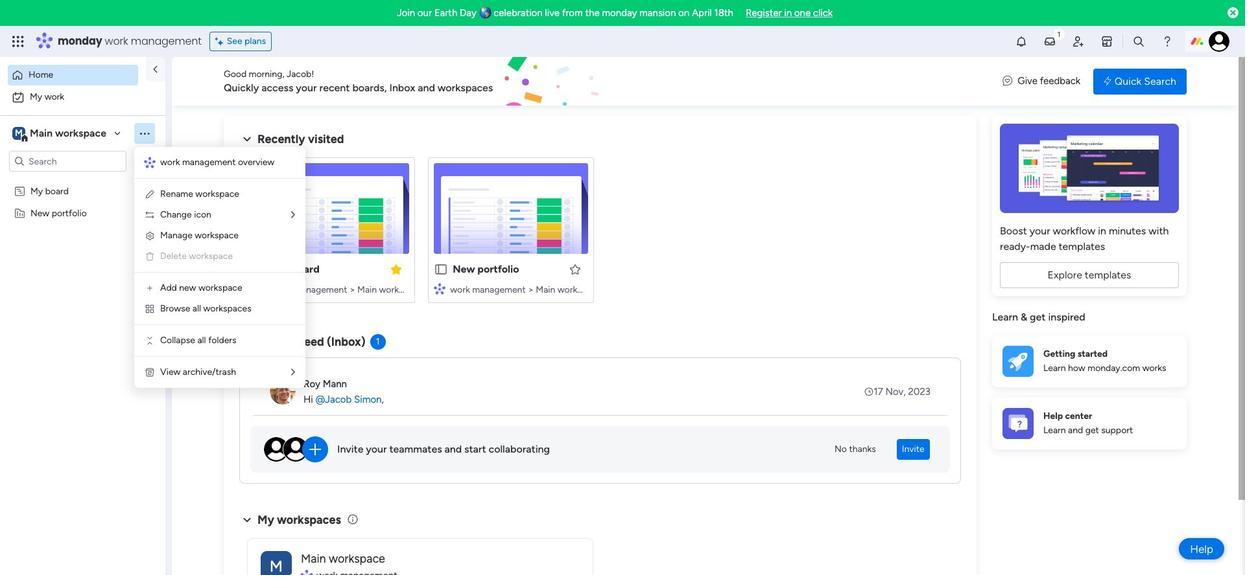 Task type: describe. For each thing, give the bounding box(es) containing it.
public board image for add to favorites icon at the left of page
[[434, 263, 448, 277]]

close recently visited image
[[239, 132, 255, 147]]

0 vertical spatial option
[[8, 65, 138, 86]]

public board image for remove from favorites icon
[[255, 263, 270, 277]]

rename workspace image
[[145, 189, 155, 200]]

Search in workspace field
[[27, 154, 108, 169]]

list arrow image for change icon
[[291, 211, 295, 220]]

help center element
[[992, 398, 1187, 450]]

notifications image
[[1015, 35, 1028, 48]]

search everything image
[[1132, 35, 1145, 48]]

monday marketplace image
[[1100, 35, 1113, 48]]

roy mann image
[[270, 379, 296, 405]]

jacob simon image
[[1209, 31, 1229, 52]]

add to favorites image
[[568, 263, 581, 276]]

manage workspace image
[[145, 231, 155, 241]]



Task type: locate. For each thing, give the bounding box(es) containing it.
see plans image
[[215, 34, 227, 49]]

2 vertical spatial option
[[0, 179, 165, 182]]

2 public board image from the left
[[434, 263, 448, 277]]

1 image
[[1053, 27, 1065, 41]]

menu
[[134, 147, 305, 388]]

0 horizontal spatial workspace image
[[12, 126, 25, 141]]

update feed image
[[1043, 35, 1056, 48]]

workspace options image
[[138, 127, 151, 140]]

list box
[[0, 177, 165, 399]]

close my workspaces image
[[239, 513, 255, 528]]

1 horizontal spatial public board image
[[434, 263, 448, 277]]

list arrow image for view archive/trash icon
[[291, 368, 295, 377]]

menu item
[[145, 249, 295, 265]]

collapse all folders image
[[145, 336, 155, 346]]

view archive/trash image
[[145, 368, 155, 378]]

option
[[8, 65, 138, 86], [8, 87, 158, 108], [0, 179, 165, 182]]

browse all workspaces image
[[145, 304, 155, 314]]

list arrow image
[[291, 211, 295, 220], [291, 368, 295, 377]]

v2 bolt switch image
[[1104, 74, 1111, 89]]

1 element
[[370, 335, 386, 350]]

1 vertical spatial list arrow image
[[291, 368, 295, 377]]

remove from favorites image
[[390, 263, 403, 276]]

workspace selection element
[[12, 126, 108, 143]]

getting started element
[[992, 336, 1187, 387]]

1 public board image from the left
[[255, 263, 270, 277]]

delete workspace image
[[145, 252, 155, 262]]

change icon image
[[145, 210, 155, 220]]

select product image
[[12, 35, 25, 48]]

workspace image
[[12, 126, 25, 141], [261, 552, 292, 576]]

public board image
[[255, 263, 270, 277], [434, 263, 448, 277]]

quick search results list box
[[239, 147, 961, 319]]

0 horizontal spatial public board image
[[255, 263, 270, 277]]

1 list arrow image from the top
[[291, 211, 295, 220]]

1 vertical spatial option
[[8, 87, 158, 108]]

invite members image
[[1072, 35, 1085, 48]]

2 list arrow image from the top
[[291, 368, 295, 377]]

1 horizontal spatial workspace image
[[261, 552, 292, 576]]

0 vertical spatial list arrow image
[[291, 211, 295, 220]]

add new workspace image
[[145, 283, 155, 294]]

0 vertical spatial workspace image
[[12, 126, 25, 141]]

v2 user feedback image
[[1003, 74, 1012, 89]]

templates image image
[[1004, 124, 1175, 213]]

1 vertical spatial workspace image
[[261, 552, 292, 576]]

help image
[[1161, 35, 1174, 48]]



Task type: vqa. For each thing, say whether or not it's contained in the screenshot.
Private
no



